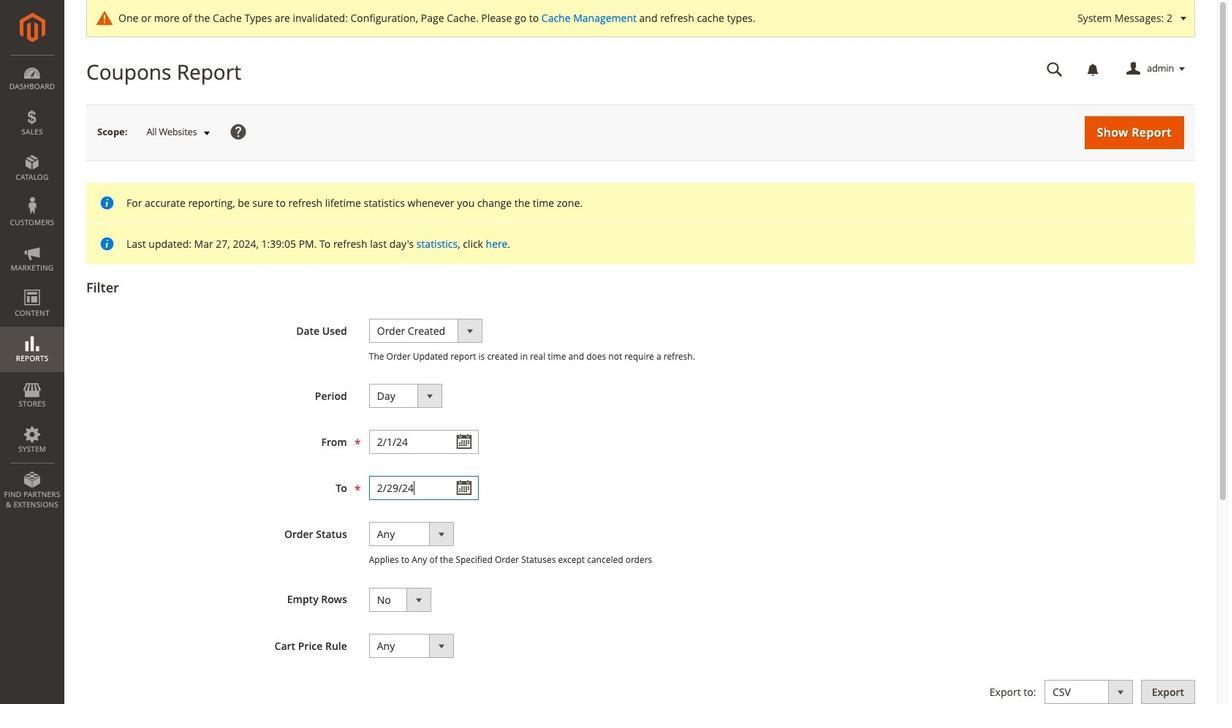 Task type: locate. For each thing, give the bounding box(es) containing it.
None text field
[[369, 430, 479, 454]]

menu bar
[[0, 55, 64, 517]]

None text field
[[369, 476, 479, 500]]

magento admin panel image
[[19, 12, 45, 42]]



